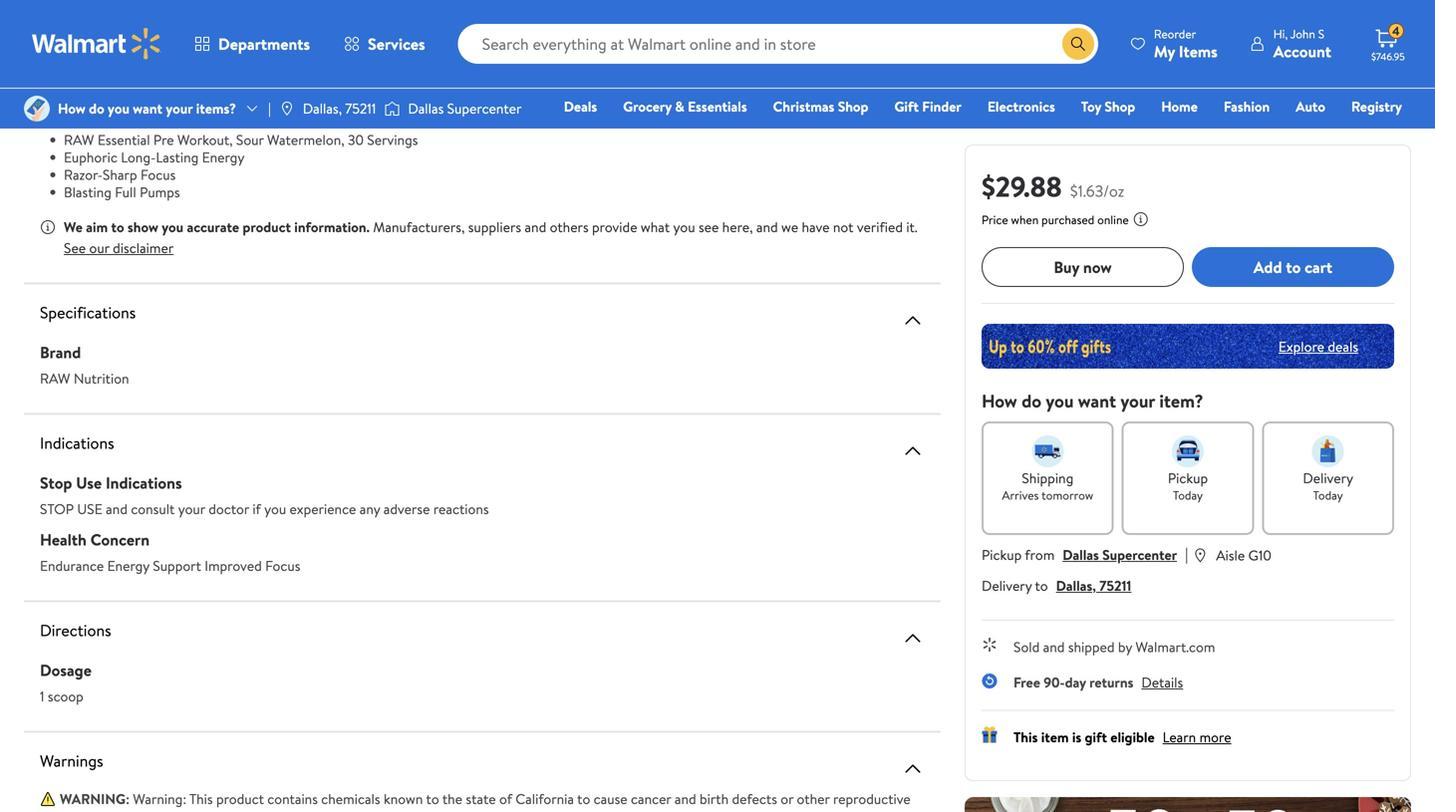 Task type: vqa. For each thing, say whether or not it's contained in the screenshot.


Task type: describe. For each thing, give the bounding box(es) containing it.
$1.63/oz
[[1071, 180, 1125, 202]]

specifications
[[40, 302, 136, 324]]

indications inside stop use indications stop use and consult your doctor if you experience any adverse reactions health concern endurance energy support improved focus
[[106, 472, 182, 494]]

1 vertical spatial first
[[841, 74, 867, 93]]

1 vertical spatial day
[[1066, 673, 1087, 693]]

energy inside raw essential pre workout, sour watermelon, 30 servings euphoric long-lasting energy razor-sharp focus blasting full pumps
[[202, 148, 245, 167]]

of up hit
[[497, 53, 510, 72]]

registry one debit
[[1250, 97, 1403, 144]]

0 horizontal spatial dallas,
[[303, 99, 342, 118]]

suppliers
[[468, 217, 522, 237]]

hi,
[[1274, 25, 1289, 42]]

walmart.com
[[1136, 638, 1216, 657]]

to:
[[229, 811, 246, 813]]

your left 'item?'
[[1121, 389, 1156, 414]]

$29.88 $1.63/oz
[[982, 167, 1125, 206]]

who
[[216, 95, 242, 114]]

the down l-
[[823, 53, 843, 72]]

maximize
[[40, 53, 97, 72]]

accurate
[[187, 217, 239, 237]]

servings
[[367, 130, 418, 150]]

workout, for watermelon,
[[177, 130, 233, 150]]

items?
[[196, 99, 236, 118]]

of up put
[[610, 74, 623, 93]]

our
[[89, 238, 110, 258]]

0 vertical spatial |
[[268, 99, 271, 118]]

a left boost
[[284, 95, 291, 114]]

to down you're
[[888, 32, 901, 51]]

doctor
[[209, 500, 249, 519]]

full
[[115, 182, 136, 202]]

if
[[253, 500, 261, 519]]

we
[[64, 217, 83, 237]]

pre for raw essential pre workout, sour watermelon, 30 servings euphoric long-lasting energy razor-sharp focus blasting full pumps
[[153, 130, 174, 150]]

by
[[1119, 638, 1133, 657]]

to down envelope
[[870, 74, 883, 93]]

and left the others
[[525, 217, 547, 237]]

1 last from the left
[[759, 74, 781, 93]]

the down all
[[392, 32, 413, 51]]

1 vertical spatial essential
[[624, 95, 678, 114]]

0 vertical spatial indications
[[40, 432, 114, 454]]

4
[[1393, 23, 1401, 40]]

day inside raw essential pre workout, sour watermelon is perfect for all lifters, from beginner to advanced. whether it's your first day in the gym or you're a seasoned veteran, these high-powered ingredients work the same. highlighting a few - each scoop packs in a hefty dose of 4g l-citrulline to maximize blood flow and deliver serious pumps. we've paired this with 3.2g of beta alanine to fight fatigue, enabling you to push the envelope and power through plateaus. lastly, we've packed in 200mg of caffeine to hit that sweet spot of stimulating energy to last from the first to last rep of your workout. anyone who needs a boost physically or mentally to get in the zone can put essential pre to use.
[[773, 11, 794, 30]]

debit
[[1283, 125, 1318, 144]]

product inside we aim to show you accurate product information. manufacturers, suppliers and others provide what you see here, and we have not verified it. see our disclaimer
[[243, 217, 291, 237]]

2 horizontal spatial pre
[[681, 95, 701, 114]]

gifting made easy image
[[982, 727, 998, 743]]

you left 'see'
[[674, 217, 696, 237]]

a left few
[[534, 32, 541, 51]]

contains
[[268, 790, 318, 809]]

lifters,
[[422, 11, 462, 30]]

each
[[578, 32, 607, 51]]

lasting
[[156, 148, 199, 167]]

0 horizontal spatial dallas
[[408, 99, 444, 118]]

do for how do you want your items?
[[89, 99, 104, 118]]

today for pickup
[[1174, 487, 1204, 504]]

we've
[[331, 53, 366, 72]]

warning:
[[133, 790, 187, 809]]

energy
[[698, 74, 740, 93]]

provide
[[592, 217, 638, 237]]

and inside warning: this product contains chemicals known to the state of california to cause cancer and birth defects or other reproductive harm. for more information go to:
[[675, 790, 697, 809]]

delivery today
[[1304, 469, 1354, 504]]

the inside warning: this product contains chemicals known to the state of california to cause cancer and birth defects or other reproductive harm. for more information go to:
[[443, 790, 463, 809]]

services
[[368, 33, 425, 55]]

known
[[384, 790, 423, 809]]

auto
[[1297, 97, 1326, 116]]

to left "get"
[[465, 95, 479, 114]]

warnings image
[[901, 757, 925, 781]]

specifications image
[[901, 309, 925, 333]]

my
[[1155, 40, 1176, 62]]

and left we
[[757, 217, 778, 237]]

legal information image
[[1133, 211, 1149, 227]]

aisle g10
[[1217, 546, 1272, 565]]

and inside stop use indications stop use and consult your doctor if you experience any adverse reactions health concern endurance energy support improved focus
[[106, 500, 128, 519]]

you up intent image for shipping
[[1046, 389, 1074, 414]]

1 vertical spatial dallas,
[[1057, 576, 1097, 596]]

flow
[[138, 53, 164, 72]]

toy
[[1082, 97, 1102, 116]]

of right rep
[[64, 95, 77, 114]]

of left 4g
[[779, 32, 792, 51]]

your up the hefty
[[714, 11, 741, 30]]

your down plateaus.
[[166, 99, 193, 118]]

this inside warning: this product contains chemicals known to the state of california to cause cancer and birth defects or other reproductive harm. for more information go to:
[[189, 790, 213, 809]]

in right "get"
[[506, 95, 517, 114]]

brand
[[40, 342, 81, 363]]

anyone
[[167, 95, 213, 114]]

to left use.
[[705, 95, 718, 114]]

1 vertical spatial from
[[784, 74, 814, 93]]

to right known
[[426, 790, 439, 809]]

veteran,
[[109, 32, 159, 51]]

supercenter inside pickup from dallas supercenter |
[[1103, 545, 1178, 565]]

home
[[1162, 97, 1198, 116]]

Search search field
[[458, 24, 1099, 64]]

pickup for pickup today
[[1169, 469, 1209, 488]]

in down it's
[[687, 32, 698, 51]]

dallas supercenter button
[[1063, 545, 1178, 565]]

boost
[[294, 95, 328, 114]]

get
[[482, 95, 502, 114]]

plateaus.
[[159, 74, 213, 93]]

blood
[[100, 53, 135, 72]]

to left hit
[[476, 74, 489, 93]]

0 horizontal spatial from
[[465, 11, 495, 30]]

you inside stop use indications stop use and consult your doctor if you experience any adverse reactions health concern endurance energy support improved focus
[[264, 500, 286, 519]]

shop for christmas shop
[[838, 97, 869, 116]]

warning image
[[40, 792, 56, 807]]

enabling
[[693, 53, 746, 72]]

you're
[[882, 11, 919, 30]]

to left the dallas, 75211 button
[[1036, 576, 1049, 596]]

a up maximize
[[40, 32, 47, 51]]

shipping arrives tomorrow
[[1003, 469, 1094, 504]]

add to cart
[[1254, 256, 1333, 278]]

is inside raw essential pre workout, sour watermelon is perfect for all lifters, from beginner to advanced. whether it's your first day in the gym or you're a seasoned veteran, these high-powered ingredients work the same. highlighting a few - each scoop packs in a hefty dose of 4g l-citrulline to maximize blood flow and deliver serious pumps. we've paired this with 3.2g of beta alanine to fight fatigue, enabling you to push the envelope and power through plateaus. lastly, we've packed in 200mg of caffeine to hit that sweet spot of stimulating energy to last from the first to last rep of your workout. anyone who needs a boost physically or mentally to get in the zone can put essential pre to use.
[[322, 11, 331, 30]]

2 horizontal spatial or
[[866, 11, 878, 30]]

alanine
[[544, 53, 590, 72]]

have
[[802, 217, 830, 237]]

packed
[[295, 74, 339, 93]]

toy shop
[[1082, 97, 1136, 116]]

when
[[1012, 211, 1039, 228]]

it.
[[907, 217, 918, 237]]

and up rep
[[40, 74, 62, 93]]

intent image for shipping image
[[1032, 436, 1064, 468]]

your down "power"
[[80, 95, 107, 114]]

buy now
[[1054, 256, 1113, 278]]

buy
[[1054, 256, 1080, 278]]

here,
[[723, 217, 753, 237]]

deliver
[[193, 53, 234, 72]]

learn
[[1163, 728, 1197, 747]]

0 vertical spatial supercenter
[[447, 99, 522, 118]]

reorder
[[1155, 25, 1197, 42]]

purchased
[[1042, 211, 1095, 228]]

the down that
[[520, 95, 541, 114]]

with
[[437, 53, 464, 72]]

arrives
[[1003, 487, 1039, 504]]

want for items?
[[133, 99, 163, 118]]

warning:
[[60, 790, 133, 809]]

finder
[[923, 97, 962, 116]]

show
[[128, 217, 158, 237]]

brand raw nutrition
[[40, 342, 129, 388]]

reproductive
[[834, 790, 911, 809]]

deals
[[564, 97, 598, 116]]

raw inside brand raw nutrition
[[40, 369, 70, 388]]

health
[[40, 529, 87, 551]]

 image for dallas, 75211
[[279, 101, 295, 117]]

how do you want your item?
[[982, 389, 1204, 414]]

caffeine
[[420, 74, 473, 93]]

$746.95
[[1372, 50, 1406, 63]]

dallas inside pickup from dallas supercenter |
[[1063, 545, 1100, 565]]

reorder my items
[[1155, 25, 1218, 62]]

item
[[1042, 728, 1069, 747]]

to up use.
[[743, 74, 756, 93]]

0 horizontal spatial 75211
[[345, 99, 376, 118]]

and right sold
[[1044, 638, 1065, 657]]

defects
[[732, 790, 778, 809]]

raw for raw essential pre workout, sour watermelon, 30 servings euphoric long-lasting energy razor-sharp focus blasting full pumps
[[64, 130, 94, 150]]

cause
[[594, 790, 628, 809]]

Walmart Site-Wide search field
[[458, 24, 1099, 64]]

essential for raw essential pre workout, sour watermelon is perfect for all lifters, from beginner to advanced. whether it's your first day in the gym or you're a seasoned veteran, these high-powered ingredients work the same. highlighting a few - each scoop packs in a hefty dose of 4g l-citrulline to maximize blood flow and deliver serious pumps. we've paired this with 3.2g of beta alanine to fight fatigue, enabling you to push the envelope and power through plateaus. lastly, we've packed in 200mg of caffeine to hit that sweet spot of stimulating energy to last from the first to last rep of your workout. anyone who needs a boost physically or mentally to get in the zone can put essential pre to use.
[[74, 11, 127, 30]]

focus inside raw essential pre workout, sour watermelon, 30 servings euphoric long-lasting energy razor-sharp focus blasting full pumps
[[141, 165, 176, 184]]

see
[[699, 217, 719, 237]]

details
[[1142, 673, 1184, 693]]

john
[[1291, 25, 1316, 42]]

of down this
[[404, 74, 417, 93]]

dosage 1 scoop
[[40, 660, 92, 706]]

you inside raw essential pre workout, sour watermelon is perfect for all lifters, from beginner to advanced. whether it's your first day in the gym or you're a seasoned veteran, these high-powered ingredients work the same. highlighting a few - each scoop packs in a hefty dose of 4g l-citrulline to maximize blood flow and deliver serious pumps. we've paired this with 3.2g of beta alanine to fight fatigue, enabling you to push the envelope and power through plateaus. lastly, we've packed in 200mg of caffeine to hit that sweet spot of stimulating energy to last from the first to last rep of your workout. anyone who needs a boost physically or mentally to get in the zone can put essential pre to use.
[[749, 53, 771, 72]]

grocery & essentials link
[[614, 96, 757, 117]]

or inside warning: this product contains chemicals known to the state of california to cause cancer and birth defects or other reproductive harm. for more information go to:
[[781, 790, 794, 809]]

aim
[[86, 217, 108, 237]]



Task type: locate. For each thing, give the bounding box(es) containing it.
today inside pickup today
[[1174, 487, 1204, 504]]

or left other
[[781, 790, 794, 809]]

1 horizontal spatial scoop
[[610, 32, 646, 51]]

0 horizontal spatial delivery
[[982, 576, 1032, 596]]

scoop right 1
[[48, 687, 84, 706]]

first up "dose"
[[744, 11, 770, 30]]

want left 'item?'
[[1079, 389, 1117, 414]]

services button
[[327, 20, 442, 68]]

you right show
[[162, 217, 184, 237]]

0 vertical spatial pre
[[131, 11, 151, 30]]

0 vertical spatial energy
[[202, 148, 245, 167]]

0 horizontal spatial  image
[[24, 96, 50, 122]]

your
[[714, 11, 741, 30], [80, 95, 107, 114], [166, 99, 193, 118], [1121, 389, 1156, 414], [178, 500, 205, 519]]

serious
[[238, 53, 280, 72]]

200mg
[[356, 74, 400, 93]]

0 horizontal spatial more
[[101, 811, 133, 813]]

highlighting
[[454, 32, 531, 51]]

workout.
[[110, 95, 164, 114]]

your inside stop use indications stop use and consult your doctor if you experience any adverse reactions health concern endurance energy support improved focus
[[178, 500, 205, 519]]

1 vertical spatial dallas
[[1063, 545, 1100, 565]]

1 vertical spatial scoop
[[48, 687, 84, 706]]

0 horizontal spatial today
[[1174, 487, 1204, 504]]

the up christmas shop link
[[817, 74, 838, 93]]

to up spot in the top left of the page
[[593, 53, 606, 72]]

2 shop from the left
[[1105, 97, 1136, 116]]

energy down concern
[[107, 556, 150, 576]]

0 horizontal spatial how
[[58, 99, 86, 118]]

1 vertical spatial energy
[[107, 556, 150, 576]]

0 horizontal spatial pickup
[[982, 545, 1022, 565]]

pickup down intent image for pickup
[[1169, 469, 1209, 488]]

1 horizontal spatial first
[[841, 74, 867, 93]]

to inside we aim to show you accurate product information. manufacturers, suppliers and others provide what you see here, and we have not verified it. see our disclaimer
[[111, 217, 124, 237]]

2 vertical spatial raw
[[40, 369, 70, 388]]

0 vertical spatial dallas
[[408, 99, 444, 118]]

tomorrow
[[1042, 487, 1094, 504]]

sour for watermelon,
[[236, 130, 264, 150]]

0 vertical spatial dallas,
[[303, 99, 342, 118]]

raw up razor-
[[64, 130, 94, 150]]

day
[[773, 11, 794, 30], [1066, 673, 1087, 693]]

1 horizontal spatial do
[[1022, 389, 1042, 414]]

1 horizontal spatial supercenter
[[1103, 545, 1178, 565]]

1 vertical spatial do
[[1022, 389, 1042, 414]]

and down these
[[168, 53, 190, 72]]

0 horizontal spatial is
[[322, 11, 331, 30]]

intent image for pickup image
[[1173, 436, 1205, 468]]

1 horizontal spatial delivery
[[1304, 469, 1354, 488]]

your left doctor
[[178, 500, 205, 519]]

0 vertical spatial sour
[[214, 11, 241, 30]]

0 horizontal spatial supercenter
[[447, 99, 522, 118]]

hi, john s account
[[1274, 25, 1332, 62]]

1 vertical spatial how
[[982, 389, 1018, 414]]

 image for how do you want your items?
[[24, 96, 50, 122]]

1 horizontal spatial from
[[784, 74, 814, 93]]

raw for raw essential pre workout, sour watermelon is perfect for all lifters, from beginner to advanced. whether it's your first day in the gym or you're a seasoned veteran, these high-powered ingredients work the same. highlighting a few - each scoop packs in a hefty dose of 4g l-citrulline to maximize blood flow and deliver serious pumps. we've paired this with 3.2g of beta alanine to fight fatigue, enabling you to push the envelope and power through plateaus. lastly, we've packed in 200mg of caffeine to hit that sweet spot of stimulating energy to last from the first to last rep of your workout. anyone who needs a boost physically or mentally to get in the zone can put essential pre to use.
[[40, 11, 70, 30]]

1 shop from the left
[[838, 97, 869, 116]]

directions image
[[901, 627, 925, 651]]

to left push
[[774, 53, 787, 72]]

and left birth
[[675, 790, 697, 809]]

from up highlighting
[[465, 11, 495, 30]]

push
[[790, 53, 819, 72]]

cart
[[1305, 256, 1333, 278]]

1 vertical spatial sour
[[236, 130, 264, 150]]

0 horizontal spatial shop
[[838, 97, 869, 116]]

1 horizontal spatial energy
[[202, 148, 245, 167]]

0 vertical spatial want
[[133, 99, 163, 118]]

to left cause
[[577, 790, 591, 809]]

want for item?
[[1079, 389, 1117, 414]]

workout, inside raw essential pre workout, sour watermelon is perfect for all lifters, from beginner to advanced. whether it's your first day in the gym or you're a seasoned veteran, these high-powered ingredients work the same. highlighting a few - each scoop packs in a hefty dose of 4g l-citrulline to maximize blood flow and deliver serious pumps. we've paired this with 3.2g of beta alanine to fight fatigue, enabling you to push the envelope and power through plateaus. lastly, we've packed in 200mg of caffeine to hit that sweet spot of stimulating energy to last from the first to last rep of your workout. anyone who needs a boost physically or mentally to get in the zone can put essential pre to use.
[[154, 11, 210, 30]]

0 horizontal spatial want
[[133, 99, 163, 118]]

envelope
[[846, 53, 901, 72]]

essential
[[74, 11, 127, 30], [624, 95, 678, 114], [98, 130, 150, 150]]

1 horizontal spatial how
[[982, 389, 1018, 414]]

pickup inside pickup from dallas supercenter |
[[982, 545, 1022, 565]]

workout, inside raw essential pre workout, sour watermelon, 30 servings euphoric long-lasting energy razor-sharp focus blasting full pumps
[[177, 130, 233, 150]]

up to sixty percent off deals. shop now. image
[[982, 324, 1395, 369]]

0 vertical spatial is
[[322, 11, 331, 30]]

buy now button
[[982, 247, 1185, 287]]

| left aisle
[[1186, 543, 1189, 565]]

supercenter up the dallas, 75211 button
[[1103, 545, 1178, 565]]

0 vertical spatial first
[[744, 11, 770, 30]]

1 horizontal spatial is
[[1073, 728, 1082, 747]]

today down the intent image for delivery at the bottom of page
[[1314, 487, 1344, 504]]

to up few
[[556, 11, 569, 30]]

raw up seasoned
[[40, 11, 70, 30]]

to inside button
[[1287, 256, 1302, 278]]

registry
[[1352, 97, 1403, 116]]

do down "power"
[[89, 99, 104, 118]]

the left state
[[443, 790, 463, 809]]

0 horizontal spatial day
[[773, 11, 794, 30]]

today
[[1174, 487, 1204, 504], [1314, 487, 1344, 504]]

indications up use at left bottom
[[40, 432, 114, 454]]

raw down brand
[[40, 369, 70, 388]]

item?
[[1160, 389, 1204, 414]]

how for how do you want your item?
[[982, 389, 1018, 414]]

day up "dose"
[[773, 11, 794, 30]]

watermelon
[[245, 11, 319, 30]]

of inside warning: this product contains chemicals known to the state of california to cause cancer and birth defects or other reproductive harm. for more information go to:
[[500, 790, 512, 809]]

a
[[40, 32, 47, 51], [534, 32, 541, 51], [701, 32, 708, 51], [284, 95, 291, 114]]

30
[[348, 130, 364, 150]]

from up delivery to dallas, 75211
[[1026, 545, 1055, 565]]

today for delivery
[[1314, 487, 1344, 504]]

1 today from the left
[[1174, 487, 1204, 504]]

pickup for pickup from dallas supercenter |
[[982, 545, 1022, 565]]

energy right lasting
[[202, 148, 245, 167]]

shop for toy shop
[[1105, 97, 1136, 116]]

0 vertical spatial 75211
[[345, 99, 376, 118]]

0 vertical spatial essential
[[74, 11, 127, 30]]

1 vertical spatial |
[[1186, 543, 1189, 565]]

of
[[779, 32, 792, 51], [497, 53, 510, 72], [404, 74, 417, 93], [610, 74, 623, 93], [64, 95, 77, 114], [500, 790, 512, 809]]

0 vertical spatial delivery
[[1304, 469, 1354, 488]]

want down through
[[133, 99, 163, 118]]

energy inside stop use indications stop use and consult your doctor if you experience any adverse reactions health concern endurance energy support improved focus
[[107, 556, 150, 576]]

product inside warning: this product contains chemicals known to the state of california to cause cancer and birth defects or other reproductive harm. for more information go to:
[[216, 790, 264, 809]]

focus right full
[[141, 165, 176, 184]]

search icon image
[[1071, 36, 1087, 52]]

can
[[575, 95, 597, 114]]

2 vertical spatial or
[[781, 790, 794, 809]]

2 horizontal spatial from
[[1026, 545, 1055, 565]]

first down envelope
[[841, 74, 867, 93]]

cancer
[[631, 790, 672, 809]]

 image
[[384, 99, 400, 119]]

explore
[[1279, 337, 1325, 356]]

dallas up the dallas, 75211 button
[[1063, 545, 1100, 565]]

0 horizontal spatial do
[[89, 99, 104, 118]]

citrulline
[[828, 32, 884, 51]]

nutrition
[[74, 369, 129, 388]]

in up 4g
[[798, 11, 809, 30]]

0 horizontal spatial this
[[189, 790, 213, 809]]

shipped
[[1069, 638, 1115, 657]]

1 vertical spatial or
[[394, 95, 407, 114]]

dallas down the caffeine
[[408, 99, 444, 118]]

from down push
[[784, 74, 814, 93]]

today down intent image for pickup
[[1174, 487, 1204, 504]]

0 horizontal spatial first
[[744, 11, 770, 30]]

1 horizontal spatial focus
[[265, 556, 301, 576]]

gym
[[836, 11, 862, 30]]

the up l-
[[812, 11, 833, 30]]

returns
[[1090, 673, 1134, 693]]

scoop inside dosage 1 scoop
[[48, 687, 84, 706]]

1 vertical spatial supercenter
[[1103, 545, 1178, 565]]

1 horizontal spatial dallas,
[[1057, 576, 1097, 596]]

0 vertical spatial this
[[1014, 728, 1038, 747]]

fatigue,
[[643, 53, 690, 72]]

1 horizontal spatial or
[[781, 790, 794, 809]]

1 horizontal spatial day
[[1066, 673, 1087, 693]]

delivery for today
[[1304, 469, 1354, 488]]

rep
[[40, 95, 60, 114]]

product up 'to:'
[[216, 790, 264, 809]]

today inside 'delivery today'
[[1314, 487, 1344, 504]]

price
[[982, 211, 1009, 228]]

essential inside raw essential pre workout, sour watermelon, 30 servings euphoric long-lasting energy razor-sharp focus blasting full pumps
[[98, 130, 150, 150]]

scoop inside raw essential pre workout, sour watermelon is perfect for all lifters, from beginner to advanced. whether it's your first day in the gym or you're a seasoned veteran, these high-powered ingredients work the same. highlighting a few - each scoop packs in a hefty dose of 4g l-citrulline to maximize blood flow and deliver serious pumps. we've paired this with 3.2g of beta alanine to fight fatigue, enabling you to push the envelope and power through plateaus. lastly, we've packed in 200mg of caffeine to hit that sweet spot of stimulating energy to last from the first to last rep of your workout. anyone who needs a boost physically or mentally to get in the zone can put essential pre to use.
[[610, 32, 646, 51]]

more inside warning: this product contains chemicals known to the state of california to cause cancer and birth defects or other reproductive harm. for more information go to:
[[101, 811, 133, 813]]

1 horizontal spatial |
[[1186, 543, 1189, 565]]

0 vertical spatial product
[[243, 217, 291, 237]]

sour inside raw essential pre workout, sour watermelon is perfect for all lifters, from beginner to advanced. whether it's your first day in the gym or you're a seasoned veteran, these high-powered ingredients work the same. highlighting a few - each scoop packs in a hefty dose of 4g l-citrulline to maximize blood flow and deliver serious pumps. we've paired this with 3.2g of beta alanine to fight fatigue, enabling you to push the envelope and power through plateaus. lastly, we've packed in 200mg of caffeine to hit that sweet spot of stimulating energy to last from the first to last rep of your workout. anyone who needs a boost physically or mentally to get in the zone can put essential pre to use.
[[214, 11, 241, 30]]

1 vertical spatial workout,
[[177, 130, 233, 150]]

1 vertical spatial pickup
[[982, 545, 1022, 565]]

scoop up fight
[[610, 32, 646, 51]]

1 vertical spatial delivery
[[982, 576, 1032, 596]]

essential down stimulating
[[624, 95, 678, 114]]

0 vertical spatial raw
[[40, 11, 70, 30]]

supercenter down hit
[[447, 99, 522, 118]]

for
[[77, 811, 97, 813]]

2 today from the left
[[1314, 487, 1344, 504]]

aisle
[[1217, 546, 1246, 565]]

dose
[[747, 32, 776, 51]]

you down through
[[108, 99, 130, 118]]

in
[[798, 11, 809, 30], [687, 32, 698, 51], [342, 74, 353, 93], [506, 95, 517, 114]]

last
[[759, 74, 781, 93], [886, 74, 908, 93]]

1 horizontal spatial want
[[1079, 389, 1117, 414]]

a down it's
[[701, 32, 708, 51]]

1 horizontal spatial last
[[886, 74, 908, 93]]

essential up seasoned
[[74, 11, 127, 30]]

use
[[76, 472, 102, 494]]

more right learn
[[1200, 728, 1232, 747]]

delivery up sold
[[982, 576, 1032, 596]]

1 horizontal spatial  image
[[279, 101, 295, 117]]

price when purchased online
[[982, 211, 1130, 228]]

0 horizontal spatial |
[[268, 99, 271, 118]]

1 horizontal spatial 75211
[[1100, 576, 1132, 596]]

this
[[412, 53, 434, 72]]

explore deals
[[1279, 337, 1359, 356]]

raw inside raw essential pre workout, sour watermelon, 30 servings euphoric long-lasting energy razor-sharp focus blasting full pumps
[[64, 130, 94, 150]]

of right state
[[500, 790, 512, 809]]

1 vertical spatial want
[[1079, 389, 1117, 414]]

2 vertical spatial from
[[1026, 545, 1055, 565]]

focus
[[141, 165, 176, 184], [265, 556, 301, 576]]

shop down envelope
[[838, 97, 869, 116]]

raw
[[40, 11, 70, 30], [64, 130, 94, 150], [40, 369, 70, 388]]

1 vertical spatial is
[[1073, 728, 1082, 747]]

pre down the how do you want your items?
[[153, 130, 174, 150]]

1 horizontal spatial dallas
[[1063, 545, 1100, 565]]

what
[[641, 217, 670, 237]]

deals
[[1329, 337, 1359, 356]]

0 horizontal spatial scoop
[[48, 687, 84, 706]]

focus inside stop use indications stop use and consult your doctor if you experience any adverse reactions health concern endurance energy support improved focus
[[265, 556, 301, 576]]

1 vertical spatial focus
[[265, 556, 301, 576]]

and right use
[[106, 500, 128, 519]]

indications image
[[901, 439, 925, 463]]

seasoned
[[50, 32, 106, 51]]

see our disclaimer button
[[64, 238, 174, 258]]

to right aim
[[111, 217, 124, 237]]

information.
[[294, 217, 370, 237]]

1 vertical spatial more
[[101, 811, 133, 813]]

christmas shop
[[773, 97, 869, 116]]

workout, up these
[[154, 11, 210, 30]]

delivery down the intent image for delivery at the bottom of page
[[1304, 469, 1354, 488]]

1 vertical spatial 75211
[[1100, 576, 1132, 596]]

l-
[[815, 32, 828, 51]]

1 horizontal spatial pre
[[153, 130, 174, 150]]

workout, for watermelon
[[154, 11, 210, 30]]

we
[[782, 217, 799, 237]]

1 horizontal spatial shop
[[1105, 97, 1136, 116]]

electronics link
[[979, 96, 1065, 117]]

to left the cart
[[1287, 256, 1302, 278]]

essentials
[[688, 97, 748, 116]]

1 horizontal spatial more
[[1200, 728, 1232, 747]]

use
[[77, 500, 103, 519]]

0 vertical spatial how
[[58, 99, 86, 118]]

0 vertical spatial do
[[89, 99, 104, 118]]

1
[[40, 687, 44, 706]]

0 vertical spatial workout,
[[154, 11, 210, 30]]

workout, down 'items?'
[[177, 130, 233, 150]]

 image down we've
[[279, 101, 295, 117]]

1 vertical spatial raw
[[64, 130, 94, 150]]

add to cart button
[[1193, 247, 1395, 287]]

you down "dose"
[[749, 53, 771, 72]]

dallas, 75211 button
[[1057, 576, 1132, 596]]

last down search search field
[[759, 74, 781, 93]]

more down warning:
[[101, 811, 133, 813]]

or down 200mg
[[394, 95, 407, 114]]

 image down maximize
[[24, 96, 50, 122]]

shipping
[[1023, 469, 1074, 488]]

day left returns
[[1066, 673, 1087, 693]]

3.2g
[[467, 53, 493, 72]]

auto link
[[1288, 96, 1335, 117]]

dallas, down pickup from dallas supercenter |
[[1057, 576, 1097, 596]]

pre down the energy in the top of the page
[[681, 95, 701, 114]]

pre inside raw essential pre workout, sour watermelon, 30 servings euphoric long-lasting energy razor-sharp focus blasting full pumps
[[153, 130, 174, 150]]

intent image for delivery image
[[1313, 436, 1345, 468]]

from
[[465, 11, 495, 30], [784, 74, 814, 93], [1026, 545, 1055, 565]]

scoop
[[610, 32, 646, 51], [48, 687, 84, 706]]

high-
[[199, 32, 231, 51]]

| down we've
[[268, 99, 271, 118]]

0 vertical spatial more
[[1200, 728, 1232, 747]]

90-
[[1044, 673, 1066, 693]]

pre up veteran,
[[131, 11, 151, 30]]

0 horizontal spatial pre
[[131, 11, 151, 30]]

christmas
[[773, 97, 835, 116]]

raw inside raw essential pre workout, sour watermelon is perfect for all lifters, from beginner to advanced. whether it's your first day in the gym or you're a seasoned veteran, these high-powered ingredients work the same. highlighting a few - each scoop packs in a hefty dose of 4g l-citrulline to maximize blood flow and deliver serious pumps. we've paired this with 3.2g of beta alanine to fight fatigue, enabling you to push the envelope and power through plateaus. lastly, we've packed in 200mg of caffeine to hit that sweet spot of stimulating energy to last from the first to last rep of your workout. anyone who needs a boost physically or mentally to get in the zone can put essential pre to use.
[[40, 11, 70, 30]]

sour for watermelon
[[214, 11, 241, 30]]

long-
[[121, 148, 156, 167]]

pumps
[[140, 182, 180, 202]]

in down we've
[[342, 74, 353, 93]]

this left item
[[1014, 728, 1038, 747]]

sour inside raw essential pre workout, sour watermelon, 30 servings euphoric long-lasting energy razor-sharp focus blasting full pumps
[[236, 130, 264, 150]]

is up ingredients
[[322, 11, 331, 30]]

walmart image
[[32, 28, 162, 60]]

shop right toy
[[1105, 97, 1136, 116]]

1 vertical spatial pre
[[681, 95, 701, 114]]

how for how do you want your items?
[[58, 99, 86, 118]]

essential for raw essential pre workout, sour watermelon, 30 servings euphoric long-lasting energy razor-sharp focus blasting full pumps
[[98, 130, 150, 150]]

departments
[[218, 33, 310, 55]]

1 horizontal spatial this
[[1014, 728, 1038, 747]]

1 vertical spatial indications
[[106, 472, 182, 494]]

0 vertical spatial scoop
[[610, 32, 646, 51]]

delivery for to
[[982, 576, 1032, 596]]

raw essential pre workout, sour watermelon, 30 servings euphoric long-lasting energy razor-sharp focus blasting full pumps
[[64, 130, 418, 202]]

sold
[[1014, 638, 1040, 657]]

these
[[162, 32, 195, 51]]

is left 'gift'
[[1073, 728, 1082, 747]]

is
[[322, 11, 331, 30], [1073, 728, 1082, 747]]

essential up sharp
[[98, 130, 150, 150]]

spot
[[580, 74, 606, 93]]

pre for raw essential pre workout, sour watermelon is perfect for all lifters, from beginner to advanced. whether it's your first day in the gym or you're a seasoned veteran, these high-powered ingredients work the same. highlighting a few - each scoop packs in a hefty dose of 4g l-citrulline to maximize blood flow and deliver serious pumps. we've paired this with 3.2g of beta alanine to fight fatigue, enabling you to push the envelope and power through plateaus. lastly, we've packed in 200mg of caffeine to hit that sweet spot of stimulating energy to last from the first to last rep of your workout. anyone who needs a boost physically or mentally to get in the zone can put essential pre to use.
[[131, 11, 151, 30]]

1 vertical spatial this
[[189, 790, 213, 809]]

0 vertical spatial focus
[[141, 165, 176, 184]]

0 vertical spatial pickup
[[1169, 469, 1209, 488]]

from inside pickup from dallas supercenter |
[[1026, 545, 1055, 565]]

 image
[[24, 96, 50, 122], [279, 101, 295, 117]]

focus right improved
[[265, 556, 301, 576]]

2 last from the left
[[886, 74, 908, 93]]

indications up consult
[[106, 472, 182, 494]]

watermelon,
[[267, 130, 345, 150]]

0 vertical spatial from
[[465, 11, 495, 30]]

work
[[359, 32, 389, 51]]

how up "arrives"
[[982, 389, 1018, 414]]

perfect
[[335, 11, 380, 30]]

use.
[[721, 95, 745, 114]]

paired
[[370, 53, 408, 72]]

first
[[744, 11, 770, 30], [841, 74, 867, 93]]

2 vertical spatial pre
[[153, 130, 174, 150]]

gift finder
[[895, 97, 962, 116]]

you right the if
[[264, 500, 286, 519]]

euphoric
[[64, 148, 118, 167]]

do for how do you want your item?
[[1022, 389, 1042, 414]]

fashion
[[1224, 97, 1271, 116]]



